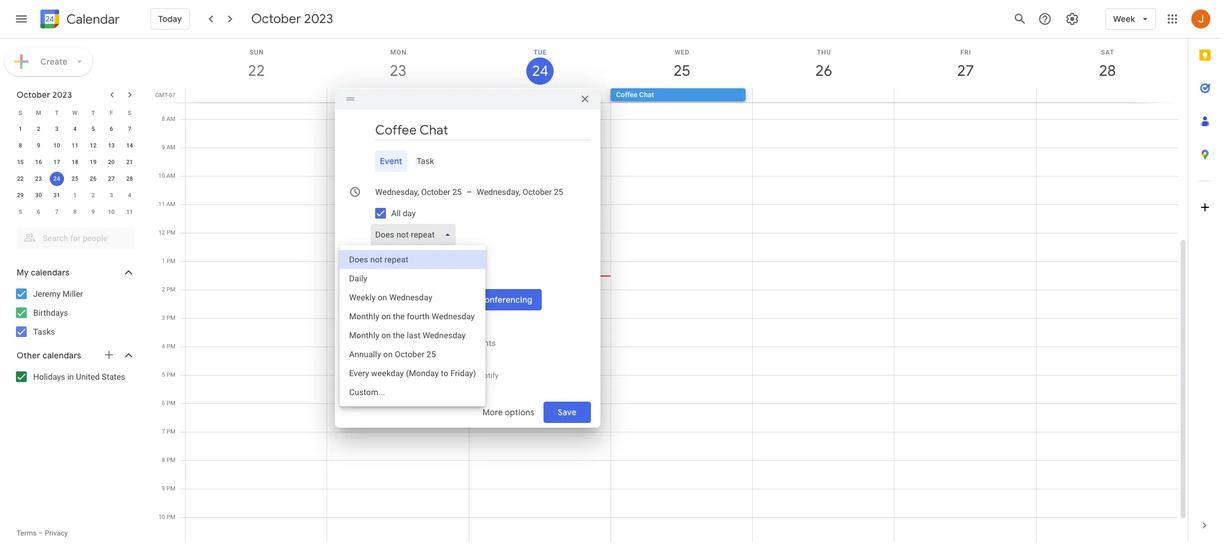 Task type: locate. For each thing, give the bounding box(es) containing it.
10 pm from the top
[[167, 486, 176, 492]]

1 vertical spatial 26
[[90, 176, 97, 182]]

1 vertical spatial 12
[[158, 229, 165, 236]]

3 am from the top
[[166, 173, 176, 179]]

1 horizontal spatial 12
[[158, 229, 165, 236]]

fri
[[961, 49, 972, 56]]

0 horizontal spatial 26
[[90, 176, 97, 182]]

october 2023 up m
[[17, 90, 72, 100]]

4 cell from the left
[[753, 88, 895, 103]]

– right terms
[[38, 529, 43, 538]]

cell down 24 link
[[469, 88, 611, 103]]

add
[[375, 317, 393, 326], [375, 339, 393, 348]]

2 row from the top
[[11, 121, 139, 138]]

0 horizontal spatial 12
[[90, 142, 97, 149]]

0 horizontal spatial 6
[[37, 209, 40, 215]]

0 vertical spatial 23
[[389, 61, 406, 81]]

3 row from the top
[[11, 138, 139, 154]]

28
[[1099, 61, 1116, 81], [126, 176, 133, 182]]

5 pm from the top
[[167, 343, 176, 350]]

am up 12 pm
[[166, 201, 176, 208]]

12 element
[[86, 139, 100, 153]]

add inside dropdown button
[[375, 317, 393, 326]]

calendars
[[31, 267, 70, 278], [42, 350, 81, 361]]

2 s from the left
[[128, 109, 131, 116]]

11 up 18
[[72, 142, 78, 149]]

a
[[394, 251, 399, 261]]

0 vertical spatial october 2023
[[251, 11, 333, 27]]

8 for 'november 8' element
[[73, 209, 77, 215]]

6 for november 6 element
[[37, 209, 40, 215]]

1 vertical spatial 25
[[72, 176, 78, 182]]

6 down 5 pm
[[162, 400, 165, 407]]

november 2 element
[[86, 189, 100, 203]]

pm down 9 pm
[[167, 514, 176, 521]]

cell down the 28 link
[[1036, 88, 1178, 103]]

1 add from the top
[[375, 317, 393, 326]]

1 row from the top
[[11, 104, 139, 121]]

11 pm from the top
[[167, 514, 176, 521]]

daily option
[[340, 269, 486, 288]]

10 inside november 10 element
[[108, 209, 115, 215]]

m
[[36, 109, 41, 116]]

cell
[[186, 88, 327, 103], [327, 88, 469, 103], [469, 88, 611, 103], [753, 88, 895, 103], [895, 88, 1036, 103], [1036, 88, 1178, 103]]

1 horizontal spatial tab list
[[1189, 39, 1221, 509]]

12 inside 'grid'
[[158, 229, 165, 236]]

event
[[380, 156, 402, 167]]

1 vertical spatial 4
[[128, 192, 131, 199]]

9 up 10 pm
[[162, 486, 165, 492]]

pm up 2 pm
[[167, 258, 176, 264]]

1 inside 'grid'
[[162, 258, 165, 264]]

10 for november 10 element
[[108, 209, 115, 215]]

calendars for other calendars
[[42, 350, 81, 361]]

1 vertical spatial 1
[[73, 192, 77, 199]]

0 vertical spatial 3
[[55, 126, 58, 132]]

5 for 5 pm
[[162, 372, 165, 378]]

november 11 element
[[123, 205, 137, 219]]

0 vertical spatial october
[[251, 11, 301, 27]]

14
[[126, 142, 133, 149]]

9 pm from the top
[[167, 457, 176, 464]]

10 down 9 pm
[[158, 514, 165, 521]]

5 up 12 element at left top
[[91, 126, 95, 132]]

1 for november 1 element
[[73, 192, 77, 199]]

3 pm
[[162, 315, 176, 321]]

october up m
[[17, 90, 50, 100]]

1 for 1 pm
[[162, 258, 165, 264]]

23 element
[[31, 172, 46, 186]]

7 down 31 element
[[55, 209, 58, 215]]

1 vertical spatial 24
[[53, 176, 60, 182]]

9 up 10 am
[[162, 144, 165, 151]]

8 pm from the top
[[167, 429, 176, 435]]

1 horizontal spatial october 2023
[[251, 11, 333, 27]]

1 pm from the top
[[167, 229, 176, 236]]

9 down 'november 2' element
[[91, 209, 95, 215]]

1 vertical spatial 3
[[110, 192, 113, 199]]

jeremy
[[33, 289, 61, 299]]

3 pm from the top
[[167, 286, 176, 293]]

pm up 4 pm at the bottom of page
[[167, 315, 176, 321]]

s left m
[[19, 109, 22, 116]]

tue
[[534, 49, 547, 56]]

0 horizontal spatial 28
[[126, 176, 133, 182]]

6 inside 'grid'
[[162, 400, 165, 407]]

9 up 16
[[37, 142, 40, 149]]

add other calendars image
[[103, 349, 115, 361]]

grid
[[152, 39, 1188, 543]]

4 pm from the top
[[167, 315, 176, 321]]

1
[[19, 126, 22, 132], [73, 192, 77, 199], [162, 258, 165, 264]]

november 4 element
[[123, 189, 137, 203]]

0 horizontal spatial october
[[17, 90, 50, 100]]

3 for november 3 element on the top
[[110, 192, 113, 199]]

pm up 1 pm
[[167, 229, 176, 236]]

1 horizontal spatial 27
[[957, 61, 974, 81]]

5 down 29 element
[[19, 209, 22, 215]]

11 down november 4 element
[[126, 209, 133, 215]]

find a time
[[375, 251, 419, 261]]

row
[[11, 104, 139, 121], [11, 121, 139, 138], [11, 138, 139, 154], [11, 154, 139, 171], [11, 171, 139, 187], [11, 187, 139, 204], [11, 204, 139, 221]]

22
[[247, 61, 264, 81], [17, 176, 24, 182]]

2023
[[304, 11, 333, 27], [52, 90, 72, 100]]

cell down 22 link
[[186, 88, 327, 103]]

find a time button
[[371, 245, 424, 267]]

1 vertical spatial 28
[[126, 176, 133, 182]]

5
[[91, 126, 95, 132], [19, 209, 22, 215], [162, 372, 165, 378]]

None search field
[[0, 223, 147, 249]]

10 for 10 pm
[[158, 514, 165, 521]]

am down 07
[[166, 116, 176, 122]]

28 inside 'grid'
[[1099, 61, 1116, 81]]

10 up 11 am
[[158, 173, 165, 179]]

10 pm
[[158, 514, 176, 521]]

12 down 11 am
[[158, 229, 165, 236]]

1 horizontal spatial 3
[[110, 192, 113, 199]]

1 horizontal spatial t
[[91, 109, 95, 116]]

2 horizontal spatial 6
[[162, 400, 165, 407]]

7 for the november 7 element
[[55, 209, 58, 215]]

5 for november 5 element
[[19, 209, 22, 215]]

1 horizontal spatial 2
[[91, 192, 95, 199]]

25 down 18 element
[[72, 176, 78, 182]]

2 vertical spatial 2
[[162, 286, 165, 293]]

1 horizontal spatial 5
[[91, 126, 95, 132]]

23 down 16 element
[[35, 176, 42, 182]]

0 horizontal spatial 2023
[[52, 90, 72, 100]]

row containing 5
[[11, 204, 139, 221]]

cell down 26 link
[[753, 88, 895, 103]]

0 horizontal spatial –
[[38, 529, 43, 538]]

24 down 17 element
[[53, 176, 60, 182]]

am down 9 am
[[166, 173, 176, 179]]

am
[[166, 116, 176, 122], [166, 144, 176, 151], [166, 173, 176, 179], [166, 201, 176, 208]]

0 horizontal spatial 4
[[73, 126, 77, 132]]

0 vertical spatial 24
[[531, 62, 548, 81]]

coffee chat row
[[180, 88, 1188, 103]]

0 vertical spatial 2023
[[304, 11, 333, 27]]

0 vertical spatial –
[[467, 187, 472, 197]]

1 horizontal spatial 28
[[1099, 61, 1116, 81]]

29
[[17, 192, 24, 199]]

1 horizontal spatial 22
[[247, 61, 264, 81]]

calendar
[[66, 11, 120, 28]]

17 element
[[50, 155, 64, 170]]

add down monthly on the fourth wednesday option
[[375, 339, 393, 348]]

2
[[37, 126, 40, 132], [91, 192, 95, 199], [162, 286, 165, 293]]

10
[[53, 142, 60, 149], [158, 173, 165, 179], [108, 209, 115, 215], [158, 514, 165, 521]]

5 up the 6 pm
[[162, 372, 165, 378]]

13
[[108, 142, 115, 149]]

31 element
[[50, 189, 64, 203]]

1 horizontal spatial 2023
[[304, 11, 333, 27]]

november 3 element
[[104, 189, 119, 203]]

0 horizontal spatial 27
[[108, 176, 115, 182]]

w
[[72, 109, 78, 116]]

october
[[251, 11, 301, 27], [17, 90, 50, 100]]

10 am
[[158, 173, 176, 179]]

8
[[162, 116, 165, 122], [19, 142, 22, 149], [73, 209, 77, 215], [162, 457, 165, 464]]

0 vertical spatial calendars
[[31, 267, 70, 278]]

0 vertical spatial 2
[[37, 126, 40, 132]]

2 vertical spatial 3
[[162, 315, 165, 321]]

28 down sat
[[1099, 61, 1116, 81]]

16 element
[[31, 155, 46, 170]]

pm down 7 pm
[[167, 457, 176, 464]]

1 vertical spatial calendars
[[42, 350, 81, 361]]

grid containing 22
[[152, 39, 1188, 543]]

all
[[391, 209, 401, 218]]

1 down 12 pm
[[162, 258, 165, 264]]

0 vertical spatial 1
[[19, 126, 22, 132]]

november 6 element
[[31, 205, 46, 219]]

1 horizontal spatial s
[[128, 109, 131, 116]]

not
[[467, 372, 478, 380]]

12 inside row group
[[90, 142, 97, 149]]

0 horizontal spatial 7
[[55, 209, 58, 215]]

2 vertical spatial 7
[[162, 429, 165, 435]]

3 inside 'grid'
[[162, 315, 165, 321]]

28 down 21 element
[[126, 176, 133, 182]]

2 pm from the top
[[167, 258, 176, 264]]

0 vertical spatial 26
[[815, 61, 832, 81]]

1 am from the top
[[166, 116, 176, 122]]

1 horizontal spatial 24
[[531, 62, 548, 81]]

1 horizontal spatial 7
[[128, 126, 131, 132]]

11 down 10 am
[[158, 201, 165, 208]]

2 down 26 element
[[91, 192, 95, 199]]

october 2023 grid
[[11, 104, 139, 221]]

calendars up jeremy
[[31, 267, 70, 278]]

20
[[108, 159, 115, 165]]

6 pm from the top
[[167, 372, 176, 378]]

7 up the 14
[[128, 126, 131, 132]]

4 am from the top
[[166, 201, 176, 208]]

0 horizontal spatial 11
[[72, 142, 78, 149]]

gmt-07
[[155, 92, 176, 98]]

november 1 element
[[68, 189, 82, 203]]

27 down 'fri'
[[957, 61, 974, 81]]

1 vertical spatial october
[[17, 90, 50, 100]]

0 horizontal spatial 24
[[53, 176, 60, 182]]

t
[[55, 109, 59, 116], [91, 109, 95, 116]]

26 down 19 element
[[90, 176, 97, 182]]

23
[[389, 61, 406, 81], [35, 176, 42, 182]]

0 horizontal spatial 2
[[37, 126, 40, 132]]

1 horizontal spatial 4
[[128, 192, 131, 199]]

0 horizontal spatial 25
[[72, 176, 78, 182]]

week button
[[1106, 5, 1156, 33]]

0 horizontal spatial 3
[[55, 126, 58, 132]]

19 element
[[86, 155, 100, 170]]

terms – privacy
[[17, 529, 68, 538]]

30 element
[[31, 189, 46, 203]]

26
[[815, 61, 832, 81], [90, 176, 97, 182]]

2 horizontal spatial 2
[[162, 286, 165, 293]]

8 down gmt- at left
[[162, 116, 165, 122]]

fri 27
[[957, 49, 974, 81]]

5 cell from the left
[[895, 88, 1036, 103]]

0 vertical spatial 27
[[957, 61, 974, 81]]

terms
[[17, 529, 37, 538]]

notify
[[480, 372, 499, 380]]

18
[[72, 159, 78, 165]]

24 down tue
[[531, 62, 548, 81]]

7 down the 6 pm
[[162, 429, 165, 435]]

8 down november 1 element
[[73, 209, 77, 215]]

0 vertical spatial 25
[[673, 61, 690, 81]]

0 vertical spatial 28
[[1099, 61, 1116, 81]]

22 element
[[13, 172, 27, 186]]

0 vertical spatial add
[[375, 317, 393, 326]]

22 down sun
[[247, 61, 264, 81]]

pm down 5 pm
[[167, 400, 176, 407]]

2 inside 'grid'
[[162, 286, 165, 293]]

1 vertical spatial october 2023
[[17, 90, 72, 100]]

cell down 23 link
[[327, 88, 469, 103]]

0 vertical spatial 4
[[73, 126, 77, 132]]

sun
[[250, 49, 264, 56]]

row group
[[11, 121, 139, 221]]

pm for 10 pm
[[167, 514, 176, 521]]

14 element
[[123, 139, 137, 153]]

24 cell
[[48, 171, 66, 187]]

1 vertical spatial 6
[[37, 209, 40, 215]]

2 am from the top
[[166, 144, 176, 151]]

11 for 11 am
[[158, 201, 165, 208]]

4
[[73, 126, 77, 132], [128, 192, 131, 199], [162, 343, 165, 350]]

1 vertical spatial 22
[[17, 176, 24, 182]]

1 horizontal spatial 1
[[73, 192, 77, 199]]

2 horizontal spatial 5
[[162, 372, 165, 378]]

27 down 20 'element'
[[108, 176, 115, 182]]

7 pm from the top
[[167, 400, 176, 407]]

t left f
[[91, 109, 95, 116]]

row containing s
[[11, 104, 139, 121]]

23 down the 'mon'
[[389, 61, 406, 81]]

7
[[128, 126, 131, 132], [55, 209, 58, 215], [162, 429, 165, 435]]

9 for november 9 'element'
[[91, 209, 95, 215]]

0 horizontal spatial t
[[55, 109, 59, 116]]

2 vertical spatial 4
[[162, 343, 165, 350]]

1 vertical spatial 5
[[19, 209, 22, 215]]

2 vertical spatial 5
[[162, 372, 165, 378]]

7 row from the top
[[11, 204, 139, 221]]

1 vertical spatial 11
[[158, 201, 165, 208]]

9
[[37, 142, 40, 149], [162, 144, 165, 151], [91, 209, 95, 215], [162, 486, 165, 492]]

2 up 3 pm in the left bottom of the page
[[162, 286, 165, 293]]

2 down m
[[37, 126, 40, 132]]

2 vertical spatial 11
[[126, 209, 133, 215]]

add button
[[371, 311, 591, 332]]

1 vertical spatial add
[[375, 339, 393, 348]]

calendars for my calendars
[[31, 267, 70, 278]]

10 inside 10 element
[[53, 142, 60, 149]]

1 vertical spatial 27
[[108, 176, 115, 182]]

– right start date text box
[[467, 187, 472, 197]]

0 horizontal spatial 23
[[35, 176, 42, 182]]

weekly on wednesday option
[[340, 288, 486, 307]]

24 inside 'grid'
[[531, 62, 548, 81]]

f
[[110, 109, 113, 116]]

11
[[72, 142, 78, 149], [158, 201, 165, 208], [126, 209, 133, 215]]

pm for 3 pm
[[167, 315, 176, 321]]

november 10 element
[[104, 205, 119, 219]]

7 inside 'grid'
[[162, 429, 165, 435]]

0 horizontal spatial tab list
[[344, 151, 591, 172]]

am for 10 am
[[166, 173, 176, 179]]

5 inside 'grid'
[[162, 372, 165, 378]]

2 vertical spatial 6
[[162, 400, 165, 407]]

17
[[53, 159, 60, 165]]

4 down the w
[[73, 126, 77, 132]]

pm down 3 pm in the left bottom of the page
[[167, 343, 176, 350]]

pm up 3 pm in the left bottom of the page
[[167, 286, 176, 293]]

4 down 3 pm in the left bottom of the page
[[162, 343, 165, 350]]

settings menu image
[[1066, 12, 1080, 26]]

27
[[957, 61, 974, 81], [108, 176, 115, 182]]

0 horizontal spatial s
[[19, 109, 22, 116]]

calendars up in
[[42, 350, 81, 361]]

12
[[90, 142, 97, 149], [158, 229, 165, 236]]

22 link
[[243, 58, 270, 85]]

am down '8 am'
[[166, 144, 176, 151]]

22 down 15 element
[[17, 176, 24, 182]]

3 down 27 element
[[110, 192, 113, 199]]

22 inside 'grid'
[[247, 61, 264, 81]]

7 for 7 pm
[[162, 429, 165, 435]]

6 down f
[[110, 126, 113, 132]]

wed
[[675, 49, 690, 56]]

1 inside november 1 element
[[73, 192, 77, 199]]

1 horizontal spatial 23
[[389, 61, 406, 81]]

pm down 8 pm
[[167, 486, 176, 492]]

0 vertical spatial 12
[[90, 142, 97, 149]]

2 for 'november 2' element
[[91, 192, 95, 199]]

3 up 4 pm at the bottom of page
[[162, 315, 165, 321]]

1 horizontal spatial 25
[[673, 61, 690, 81]]

3 up 10 element
[[55, 126, 58, 132]]

4 row from the top
[[11, 154, 139, 171]]

pm up the 6 pm
[[167, 372, 176, 378]]

calendar element
[[38, 7, 120, 33]]

10 up 17
[[53, 142, 60, 149]]

11 inside 'grid'
[[158, 201, 165, 208]]

0 horizontal spatial 22
[[17, 176, 24, 182]]

2 cell from the left
[[327, 88, 469, 103]]

october up sun
[[251, 11, 301, 27]]

t left the w
[[55, 109, 59, 116]]

find
[[375, 251, 392, 261]]

1 up 15
[[19, 126, 22, 132]]

privacy link
[[45, 529, 68, 538]]

october 2023 up sun
[[251, 11, 333, 27]]

23 link
[[385, 58, 412, 85]]

pm for 5 pm
[[167, 372, 176, 378]]

None field
[[371, 224, 461, 245]]

1 down the 25 element
[[73, 192, 77, 199]]

cell down 27 link
[[895, 88, 1036, 103]]

8 for 8 am
[[162, 116, 165, 122]]

8 down 7 pm
[[162, 457, 165, 464]]

9 inside 'element'
[[91, 209, 95, 215]]

tab list
[[1189, 39, 1221, 509], [344, 151, 591, 172]]

7 pm
[[162, 429, 176, 435]]

custom... option
[[340, 383, 486, 402]]

25 down wed
[[673, 61, 690, 81]]

other calendars button
[[2, 346, 147, 365]]

3 for 3 pm
[[162, 315, 165, 321]]

0 vertical spatial 7
[[128, 126, 131, 132]]

0 vertical spatial 22
[[247, 61, 264, 81]]

0 vertical spatial 6
[[110, 126, 113, 132]]

Start date text field
[[375, 185, 462, 199]]

1 vertical spatial 7
[[55, 209, 58, 215]]

10 down november 3 element on the top
[[108, 209, 115, 215]]

12 up 19
[[90, 142, 97, 149]]

2 horizontal spatial 11
[[158, 201, 165, 208]]

2 vertical spatial 1
[[162, 258, 165, 264]]

26 down thu at the right of the page
[[815, 61, 832, 81]]

6 down 30 element
[[37, 209, 40, 215]]

4 down 28 element
[[128, 192, 131, 199]]

terms link
[[17, 529, 37, 538]]

2 horizontal spatial 1
[[162, 258, 165, 264]]

s
[[19, 109, 22, 116], [128, 109, 131, 116]]

1 vertical spatial 2023
[[52, 90, 72, 100]]

s right f
[[128, 109, 131, 116]]

5 row from the top
[[11, 171, 139, 187]]

0 horizontal spatial 5
[[19, 209, 22, 215]]

28 element
[[123, 172, 137, 186]]

add down the weekly on wednesday option on the left of the page
[[375, 317, 393, 326]]

1 vertical spatial 2
[[91, 192, 95, 199]]

1 pm
[[162, 258, 176, 264]]

6 row from the top
[[11, 187, 139, 204]]

21 element
[[123, 155, 137, 170]]

12 for 12
[[90, 142, 97, 149]]

1 horizontal spatial 11
[[126, 209, 133, 215]]

1 horizontal spatial 26
[[815, 61, 832, 81]]

18 element
[[68, 155, 82, 170]]

pm down the 6 pm
[[167, 429, 176, 435]]



Task type: describe. For each thing, give the bounding box(es) containing it.
25 inside wed 25
[[673, 61, 690, 81]]

my calendars
[[17, 267, 70, 278]]

26 inside 'grid'
[[815, 61, 832, 81]]

27 element
[[104, 172, 119, 186]]

1 horizontal spatial 6
[[110, 126, 113, 132]]

11 for 11 element
[[72, 142, 78, 149]]

6 for 6 pm
[[162, 400, 165, 407]]

annually on october 25 option
[[340, 345, 486, 364]]

mon 23
[[389, 49, 407, 81]]

26 element
[[86, 172, 100, 186]]

16
[[35, 159, 42, 165]]

birthdays
[[33, 308, 68, 318]]

10 for 10 am
[[158, 173, 165, 179]]

tasks
[[33, 327, 55, 337]]

or attachments
[[436, 339, 496, 348]]

28 link
[[1094, 58, 1121, 85]]

miller
[[63, 289, 83, 299]]

thu
[[817, 49, 831, 56]]

8 am
[[162, 116, 176, 122]]

monthly on the last wednesday option
[[340, 326, 486, 345]]

am for 11 am
[[166, 201, 176, 208]]

4 pm
[[162, 343, 176, 350]]

pm for 4 pm
[[167, 343, 176, 350]]

recurrence list box
[[340, 245, 486, 407]]

coffee chat button
[[611, 88, 746, 101]]

my calendars list
[[2, 285, 147, 342]]

19
[[90, 159, 97, 165]]

attachments
[[448, 339, 496, 348]]

week
[[1114, 14, 1135, 24]]

24 inside cell
[[53, 176, 60, 182]]

privacy
[[45, 529, 68, 538]]

to element
[[467, 187, 472, 197]]

10 for 10 element
[[53, 142, 60, 149]]

12 pm
[[158, 229, 176, 236]]

today
[[158, 14, 182, 24]]

3 cell from the left
[[469, 88, 611, 103]]

26 inside row
[[90, 176, 97, 182]]

gmt-
[[155, 92, 169, 98]]

calendar heading
[[64, 11, 120, 28]]

0 horizontal spatial october 2023
[[17, 90, 72, 100]]

pm for 6 pm
[[167, 400, 176, 407]]

in
[[67, 372, 74, 382]]

am for 8 am
[[166, 116, 176, 122]]

pm for 12 pm
[[167, 229, 176, 236]]

do
[[456, 372, 465, 380]]

5 pm
[[162, 372, 176, 378]]

tab list containing event
[[344, 151, 591, 172]]

monthly on the fourth wednesday option
[[340, 307, 486, 326]]

20 element
[[104, 155, 119, 170]]

26 link
[[810, 58, 838, 85]]

event button
[[375, 151, 407, 172]]

tue 24
[[531, 49, 548, 81]]

23 inside row
[[35, 176, 42, 182]]

am for 9 am
[[166, 144, 176, 151]]

30
[[35, 192, 42, 199]]

or
[[438, 339, 446, 348]]

9 for 9 pm
[[162, 486, 165, 492]]

pm for 8 pm
[[167, 457, 176, 464]]

21
[[126, 159, 133, 165]]

25 inside row
[[72, 176, 78, 182]]

1 cell from the left
[[186, 88, 327, 103]]

pm for 7 pm
[[167, 429, 176, 435]]

pm for 2 pm
[[167, 286, 176, 293]]

31
[[53, 192, 60, 199]]

1 t from the left
[[55, 109, 59, 116]]

8 for 8 pm
[[162, 457, 165, 464]]

15 element
[[13, 155, 27, 170]]

1 s from the left
[[19, 109, 22, 116]]

jeremy miller
[[33, 289, 83, 299]]

Add title text field
[[375, 122, 591, 139]]

29 element
[[13, 189, 27, 203]]

28 inside row
[[126, 176, 133, 182]]

6 cell from the left
[[1036, 88, 1178, 103]]

9 pm
[[162, 486, 176, 492]]

pm for 1 pm
[[167, 258, 176, 264]]

11 for november 11 element
[[126, 209, 133, 215]]

does not repeat option
[[340, 250, 486, 269]]

2 pm
[[162, 286, 176, 293]]

main drawer image
[[14, 12, 28, 26]]

mon
[[391, 49, 407, 56]]

25 link
[[669, 58, 696, 85]]

24 link
[[527, 58, 554, 85]]

holidays
[[33, 372, 65, 382]]

11 am
[[158, 201, 176, 208]]

chat
[[639, 91, 654, 99]]

9 for 9 am
[[162, 144, 165, 151]]

november 7 element
[[50, 205, 64, 219]]

row group containing 1
[[11, 121, 139, 221]]

create
[[40, 56, 68, 67]]

row containing 22
[[11, 171, 139, 187]]

coffee
[[616, 91, 638, 99]]

task
[[417, 156, 434, 167]]

11 element
[[68, 139, 82, 153]]

november 9 element
[[86, 205, 100, 219]]

4 for 4 pm
[[162, 343, 165, 350]]

8 up 15
[[19, 142, 22, 149]]

task button
[[412, 151, 439, 172]]

create button
[[5, 47, 92, 76]]

my
[[17, 267, 29, 278]]

24, today element
[[50, 172, 64, 186]]

sat 28
[[1099, 49, 1116, 81]]

row containing 29
[[11, 187, 139, 204]]

do not notify button
[[371, 355, 591, 385]]

states
[[102, 372, 125, 382]]

23 inside mon 23
[[389, 61, 406, 81]]

8 pm
[[162, 457, 176, 464]]

today button
[[151, 5, 190, 33]]

1 horizontal spatial october
[[251, 11, 301, 27]]

day
[[403, 209, 416, 218]]

november 5 element
[[13, 205, 27, 219]]

thu 26
[[815, 49, 832, 81]]

every weekday (monday to friday) option
[[340, 364, 486, 383]]

coffee chat
[[616, 91, 654, 99]]

other calendars
[[17, 350, 81, 361]]

0 horizontal spatial 1
[[19, 126, 22, 132]]

15
[[17, 159, 24, 165]]

2 t from the left
[[91, 109, 95, 116]]

12 for 12 pm
[[158, 229, 165, 236]]

other
[[17, 350, 40, 361]]

Search for people text field
[[24, 228, 128, 249]]

1 vertical spatial –
[[38, 529, 43, 538]]

22 inside row
[[17, 176, 24, 182]]

27 inside 27 element
[[108, 176, 115, 182]]

4 for november 4 element
[[128, 192, 131, 199]]

End date text field
[[477, 185, 563, 199]]

holidays in united states
[[33, 372, 125, 382]]

1 horizontal spatial –
[[467, 187, 472, 197]]

all day
[[391, 209, 416, 218]]

my calendars button
[[2, 263, 147, 282]]

25 element
[[68, 172, 82, 186]]

do not notify
[[456, 372, 499, 380]]

sat
[[1101, 49, 1115, 56]]

sun 22
[[247, 49, 264, 81]]

november 8 element
[[68, 205, 82, 219]]

07
[[169, 92, 176, 98]]

6 pm
[[162, 400, 176, 407]]

2 for 2 pm
[[162, 286, 165, 293]]

13 element
[[104, 139, 119, 153]]

united
[[76, 372, 100, 382]]

time
[[401, 251, 419, 261]]

row containing 1
[[11, 121, 139, 138]]

pm for 9 pm
[[167, 486, 176, 492]]

10 element
[[50, 139, 64, 153]]

2 add from the top
[[375, 339, 393, 348]]

27 link
[[952, 58, 980, 85]]

row containing 15
[[11, 154, 139, 171]]

row containing 8
[[11, 138, 139, 154]]

wed 25
[[673, 49, 690, 81]]



Task type: vqa. For each thing, say whether or not it's contained in the screenshot.


